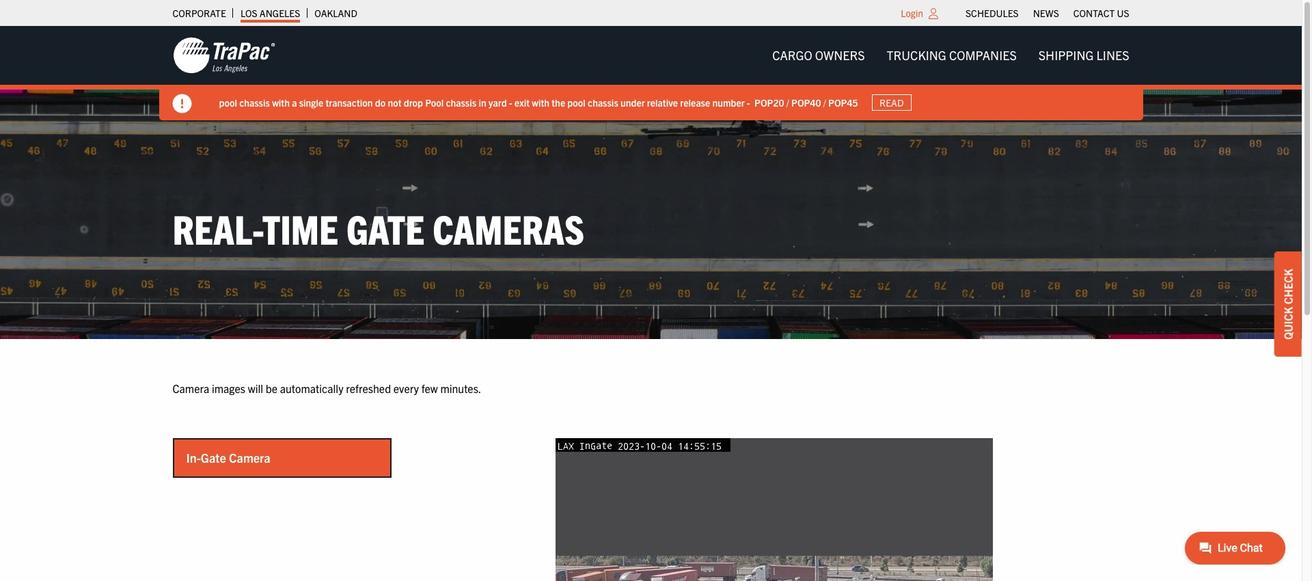 Task type: locate. For each thing, give the bounding box(es) containing it.
pool
[[425, 96, 444, 108]]

in-gate camera main content
[[159, 380, 1144, 581]]

lines
[[1097, 47, 1130, 63]]

0 vertical spatial menu bar
[[959, 3, 1137, 23]]

us
[[1118, 7, 1130, 19]]

banner
[[0, 26, 1313, 120]]

1 horizontal spatial camera
[[229, 450, 271, 466]]

camera
[[173, 381, 209, 395], [229, 450, 271, 466]]

with left "a" on the left top
[[272, 96, 290, 108]]

0 horizontal spatial chassis
[[239, 96, 270, 108]]

camera left images
[[173, 381, 209, 395]]

pool right the
[[568, 96, 586, 108]]

0 horizontal spatial with
[[272, 96, 290, 108]]

transaction
[[326, 96, 373, 108]]

pool right solid image
[[219, 96, 237, 108]]

0 horizontal spatial -
[[509, 96, 513, 108]]

los
[[241, 7, 258, 19]]

solid image
[[173, 94, 192, 114]]

menu bar containing cargo owners
[[762, 42, 1141, 69]]

2 chassis from the left
[[446, 96, 477, 108]]

number
[[713, 96, 745, 108]]

0 horizontal spatial gate
[[201, 450, 226, 466]]

1 horizontal spatial -
[[747, 96, 751, 108]]

0 horizontal spatial pool
[[219, 96, 237, 108]]

shipping lines
[[1039, 47, 1130, 63]]

gate
[[347, 203, 425, 253], [201, 450, 226, 466]]

menu bar down light icon
[[762, 42, 1141, 69]]

0 horizontal spatial camera
[[173, 381, 209, 395]]

owners
[[816, 47, 865, 63]]

menu bar
[[959, 3, 1137, 23], [762, 42, 1141, 69]]

gate inside main content
[[201, 450, 226, 466]]

1 horizontal spatial /
[[824, 96, 827, 108]]

- right number
[[747, 96, 751, 108]]

images
[[212, 381, 246, 395]]

0 horizontal spatial /
[[787, 96, 790, 108]]

los angeles
[[241, 7, 300, 19]]

1 horizontal spatial gate
[[347, 203, 425, 253]]

1 vertical spatial gate
[[201, 450, 226, 466]]

automatically
[[280, 381, 344, 395]]

1 horizontal spatial chassis
[[446, 96, 477, 108]]

cargo owners link
[[762, 42, 876, 69]]

/ left the pop40
[[787, 96, 790, 108]]

/
[[787, 96, 790, 108], [824, 96, 827, 108]]

0 vertical spatial gate
[[347, 203, 425, 253]]

corporate
[[173, 7, 226, 19]]

time
[[262, 203, 339, 253]]

schedules
[[966, 7, 1019, 19]]

with left the
[[532, 96, 550, 108]]

in-gate camera image
[[556, 438, 993, 581]]

1 chassis from the left
[[239, 96, 270, 108]]

chassis
[[239, 96, 270, 108], [446, 96, 477, 108], [588, 96, 619, 108]]

1 horizontal spatial pool
[[568, 96, 586, 108]]

chassis left under
[[588, 96, 619, 108]]

do
[[375, 96, 386, 108]]

news
[[1034, 7, 1060, 19]]

refreshed
[[346, 381, 391, 395]]

real-time gate cameras
[[173, 203, 585, 253]]

pool chassis with a single transaction  do not drop pool chassis in yard -  exit with the pool chassis under relative release number -  pop20 / pop40 / pop45
[[219, 96, 859, 108]]

in-gate camera link
[[174, 440, 390, 477]]

banner containing cargo owners
[[0, 26, 1313, 120]]

oakland link
[[315, 3, 358, 23]]

2 horizontal spatial chassis
[[588, 96, 619, 108]]

menu bar up shipping
[[959, 3, 1137, 23]]

check
[[1282, 269, 1296, 304]]

in-
[[186, 450, 201, 466]]

the
[[552, 96, 566, 108]]

angeles
[[260, 7, 300, 19]]

under
[[621, 96, 645, 108]]

trucking companies link
[[876, 42, 1028, 69]]

/ left pop45
[[824, 96, 827, 108]]

1 vertical spatial camera
[[229, 450, 271, 466]]

with
[[272, 96, 290, 108], [532, 96, 550, 108]]

oakland
[[315, 7, 358, 19]]

trucking
[[887, 47, 947, 63]]

1 horizontal spatial with
[[532, 96, 550, 108]]

2 with from the left
[[532, 96, 550, 108]]

chassis left "a" on the left top
[[239, 96, 270, 108]]

1 vertical spatial menu bar
[[762, 42, 1141, 69]]

pop40
[[792, 96, 822, 108]]

camera images will be automatically refreshed every few minutes.
[[173, 381, 482, 395]]

in
[[479, 96, 487, 108]]

pool
[[219, 96, 237, 108], [568, 96, 586, 108]]

3 chassis from the left
[[588, 96, 619, 108]]

2 pool from the left
[[568, 96, 586, 108]]

login
[[901, 7, 924, 19]]

- left exit
[[509, 96, 513, 108]]

yard
[[489, 96, 507, 108]]

drop
[[404, 96, 423, 108]]

camera right in-
[[229, 450, 271, 466]]

-
[[509, 96, 513, 108], [747, 96, 751, 108]]

chassis left in
[[446, 96, 477, 108]]

2 / from the left
[[824, 96, 827, 108]]

schedules link
[[966, 3, 1019, 23]]



Task type: vqa. For each thing, say whether or not it's contained in the screenshot.
Automation
no



Task type: describe. For each thing, give the bounding box(es) containing it.
few
[[422, 381, 438, 395]]

contact us
[[1074, 7, 1130, 19]]

a
[[292, 96, 297, 108]]

will
[[248, 381, 263, 395]]

contact us link
[[1074, 3, 1130, 23]]

trucking companies
[[887, 47, 1017, 63]]

shipping
[[1039, 47, 1094, 63]]

quick check link
[[1275, 252, 1303, 357]]

read link
[[872, 94, 912, 111]]

1 - from the left
[[509, 96, 513, 108]]

0 vertical spatial camera
[[173, 381, 209, 395]]

menu bar containing schedules
[[959, 3, 1137, 23]]

exit
[[515, 96, 530, 108]]

corporate link
[[173, 3, 226, 23]]

release
[[681, 96, 711, 108]]

1 with from the left
[[272, 96, 290, 108]]

pop45
[[829, 96, 859, 108]]

1 pool from the left
[[219, 96, 237, 108]]

login link
[[901, 7, 924, 19]]

every
[[394, 381, 419, 395]]

read
[[880, 96, 904, 109]]

los angeles link
[[241, 3, 300, 23]]

cargo
[[773, 47, 813, 63]]

2 - from the left
[[747, 96, 751, 108]]

light image
[[929, 8, 939, 19]]

cameras
[[433, 203, 585, 253]]

news link
[[1034, 3, 1060, 23]]

relative
[[647, 96, 678, 108]]

quick
[[1282, 307, 1296, 340]]

be
[[266, 381, 278, 395]]

minutes.
[[441, 381, 482, 395]]

contact
[[1074, 7, 1116, 19]]

1 / from the left
[[787, 96, 790, 108]]

companies
[[950, 47, 1017, 63]]

single
[[299, 96, 324, 108]]

menu bar inside banner
[[762, 42, 1141, 69]]

real-
[[173, 203, 262, 253]]

not
[[388, 96, 402, 108]]

los angeles image
[[173, 36, 275, 75]]

cargo owners
[[773, 47, 865, 63]]

shipping lines link
[[1028, 42, 1141, 69]]

pop20
[[755, 96, 785, 108]]

in-gate camera
[[186, 450, 271, 466]]

quick check
[[1282, 269, 1296, 340]]



